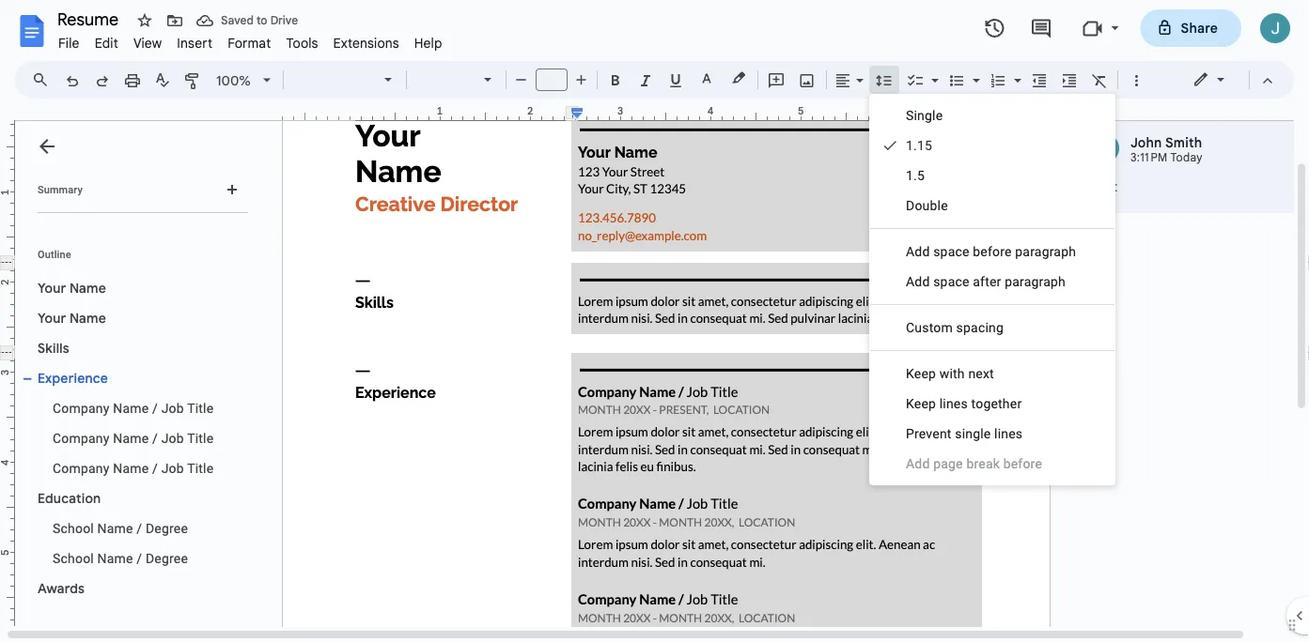 Task type: vqa. For each thing, say whether or not it's contained in the screenshot.
AVAILABLE
no



Task type: describe. For each thing, give the bounding box(es) containing it.
edit
[[95, 35, 118, 51]]

1.5 5 element
[[906, 168, 931, 183]]

3 company from the top
[[53, 461, 110, 477]]

1 horizontal spatial lines
[[995, 426, 1023, 442]]

1 degree from the top
[[146, 521, 188, 537]]

n
[[969, 366, 976, 382]]

a dd space after paragraph
[[906, 274, 1066, 290]]

3 company name / job title from the top
[[53, 461, 214, 477]]

paragraph for add space b efore paragraph
[[1016, 244, 1076, 259]]

add space before paragraph b element
[[906, 244, 1082, 259]]

add space b efore paragraph
[[906, 244, 1076, 259]]

add for add space
[[906, 244, 930, 259]]

after
[[973, 274, 1002, 290]]

format menu item
[[220, 32, 279, 54]]

align image
[[833, 67, 854, 93]]

1 company name / job title from the top
[[53, 401, 214, 416]]

edit menu item
[[87, 32, 126, 54]]

share
[[1181, 20, 1218, 36]]

drive
[[270, 14, 298, 28]]

2 degree from the top
[[146, 551, 188, 567]]

highlight color image
[[729, 67, 749, 89]]

saved to drive button
[[192, 8, 303, 34]]

menu inside application
[[870, 94, 1116, 486]]

keep with next n element
[[906, 366, 1000, 382]]

p revent single lines
[[906, 426, 1023, 442]]

tools menu item
[[279, 32, 326, 54]]

ingle
[[914, 108, 943, 123]]

ustom
[[915, 320, 953, 336]]

checkbox item inside application
[[870, 449, 1115, 479]]

format
[[228, 35, 271, 51]]

single
[[955, 426, 991, 442]]

john smith image
[[1090, 133, 1120, 164]]

1
[[906, 138, 914, 153]]

experience
[[38, 370, 108, 387]]

to
[[257, 14, 268, 28]]

2 title from the top
[[187, 431, 214, 447]]

add page break before r element
[[906, 456, 1048, 472]]

keep with n ext
[[906, 366, 994, 382]]

1 title from the top
[[187, 401, 214, 416]]

2 company name / job title from the top
[[53, 431, 214, 447]]

keep lines t ogether
[[906, 396, 1022, 412]]

help
[[414, 35, 442, 51]]

r
[[974, 456, 979, 472]]

5
[[917, 168, 925, 183]]

insert image image
[[797, 67, 818, 93]]

1 space from the top
[[934, 244, 970, 259]]

c
[[906, 320, 915, 336]]

Font size text field
[[537, 69, 567, 91]]

revent
[[915, 426, 952, 442]]

document outline element
[[15, 121, 271, 628]]

2 job from the top
[[161, 431, 184, 447]]

3 job from the top
[[161, 461, 184, 477]]

1 your name from the top
[[38, 280, 106, 297]]

summary heading
[[38, 182, 83, 197]]

mode and view toolbar
[[1179, 61, 1283, 99]]

custom spacing c element
[[906, 320, 1010, 336]]

Star checkbox
[[132, 8, 158, 34]]

2 space from the top
[[934, 274, 970, 290]]

paragraph for a dd space after paragraph
[[1005, 274, 1066, 290]]

with
[[940, 366, 965, 382]]

1.15 1 element
[[906, 138, 938, 153]]

file
[[58, 35, 80, 51]]

Zoom text field
[[212, 68, 257, 94]]

page
[[934, 456, 963, 472]]

2 your name from the top
[[38, 310, 106, 327]]

saved to drive
[[221, 14, 298, 28]]

3:11 pm
[[1131, 151, 1168, 165]]

b for add space
[[973, 244, 981, 259]]

view menu item
[[126, 32, 169, 54]]

1 your from the top
[[38, 280, 66, 297]]

insert
[[177, 35, 213, 51]]

keep lines together t element
[[906, 396, 1028, 412]]

d ouble
[[906, 198, 948, 213]]

before
[[1004, 456, 1043, 472]]

keep for keep with
[[906, 366, 936, 382]]

add page b r eak before
[[906, 456, 1043, 472]]

outline heading
[[15, 247, 256, 274]]

education
[[38, 491, 101, 507]]

ogether
[[976, 396, 1022, 412]]

1.
[[906, 168, 917, 183]]



Task type: locate. For each thing, give the bounding box(es) containing it.
0 vertical spatial school
[[53, 521, 94, 537]]

0 vertical spatial job
[[161, 401, 184, 416]]

2 vertical spatial title
[[187, 461, 214, 477]]

1 job from the top
[[161, 401, 184, 416]]

efore
[[981, 244, 1012, 259]]

extensions
[[333, 35, 399, 51]]

add left page
[[906, 456, 930, 472]]

application containing share
[[0, 0, 1309, 643]]

b
[[973, 244, 981, 259], [967, 456, 974, 472]]

file menu item
[[51, 32, 87, 54]]

list
[[1074, 117, 1309, 213]]

keep
[[906, 366, 936, 382], [906, 396, 936, 412]]

menu bar inside menu bar banner
[[51, 24, 450, 55]]

dd
[[915, 274, 930, 290]]

ouble
[[915, 198, 948, 213]]

prevent single lines p element
[[906, 426, 1029, 442]]

0 vertical spatial title
[[187, 401, 214, 416]]

title
[[187, 401, 214, 416], [187, 431, 214, 447], [187, 461, 214, 477]]

add
[[906, 244, 930, 259], [906, 456, 930, 472]]

paragraph right after
[[1005, 274, 1066, 290]]

menu containing s
[[870, 94, 1116, 486]]

1 .15
[[906, 138, 933, 153]]

paragraph
[[1016, 244, 1076, 259], [1005, 274, 1066, 290]]

main toolbar
[[55, 0, 1152, 389]]

saved
[[221, 14, 254, 28]]

ext
[[976, 366, 994, 382]]

lines left t at bottom right
[[940, 396, 968, 412]]

1 school from the top
[[53, 521, 94, 537]]

0 vertical spatial degree
[[146, 521, 188, 537]]

school name / degree down education
[[53, 521, 188, 537]]

space
[[934, 244, 970, 259], [934, 274, 970, 290]]

1 vertical spatial degree
[[146, 551, 188, 567]]

your name up skills
[[38, 310, 106, 327]]

lines down ogether
[[995, 426, 1023, 442]]

2 add from the top
[[906, 456, 930, 472]]

1 vertical spatial your name
[[38, 310, 106, 327]]

.15
[[914, 138, 933, 153]]

0 vertical spatial add
[[906, 244, 930, 259]]

awards
[[38, 581, 85, 597]]

2 company from the top
[[53, 431, 110, 447]]

1 vertical spatial school
[[53, 551, 94, 567]]

b left eak on the bottom
[[967, 456, 974, 472]]

c ustom spacing
[[906, 320, 1004, 336]]

3 title from the top
[[187, 461, 214, 477]]

Zoom field
[[209, 67, 279, 95]]

add for add page b
[[906, 456, 930, 472]]

add up dd
[[906, 244, 930, 259]]

/
[[152, 401, 158, 416], [152, 431, 158, 447], [152, 461, 158, 477], [137, 521, 142, 537], [137, 551, 142, 567]]

smith
[[1166, 134, 1203, 151]]

p
[[906, 426, 915, 442]]

2 your from the top
[[38, 310, 66, 327]]

list inside application
[[1074, 117, 1309, 213]]

0 vertical spatial b
[[973, 244, 981, 259]]

double d element
[[906, 198, 954, 213]]

space left efore
[[934, 244, 970, 259]]

company
[[53, 401, 110, 416], [53, 431, 110, 447], [53, 461, 110, 477]]

0 vertical spatial lines
[[940, 396, 968, 412]]

a
[[906, 274, 915, 290]]

test
[[1094, 179, 1118, 195]]

0 vertical spatial paragraph
[[1016, 244, 1076, 259]]

b inside "checkbox item"
[[967, 456, 974, 472]]

your down outline on the left top of the page
[[38, 280, 66, 297]]

share button
[[1141, 9, 1242, 47]]

school down education
[[53, 521, 94, 537]]

company name / job title
[[53, 401, 214, 416], [53, 431, 214, 447], [53, 461, 214, 477]]

text color image
[[697, 67, 717, 89]]

0 vertical spatial space
[[934, 244, 970, 259]]

2 vertical spatial company name / job title
[[53, 461, 214, 477]]

school name / degree
[[53, 521, 188, 537], [53, 551, 188, 567]]

outline
[[38, 249, 71, 260]]

1 vertical spatial lines
[[995, 426, 1023, 442]]

school up the awards
[[53, 551, 94, 567]]

school name / degree up the awards
[[53, 551, 188, 567]]

checkbox item containing add page b
[[870, 449, 1115, 479]]

your name down outline on the left top of the page
[[38, 280, 106, 297]]

today
[[1171, 151, 1203, 165]]

1 vertical spatial add
[[906, 456, 930, 472]]

spacing
[[957, 320, 1004, 336]]

Menus field
[[24, 67, 65, 93]]

d
[[906, 198, 915, 213]]

1 vertical spatial b
[[967, 456, 974, 472]]

0 horizontal spatial lines
[[940, 396, 968, 412]]

0 vertical spatial company
[[53, 401, 110, 416]]

single s element
[[906, 108, 949, 123]]

job
[[161, 401, 184, 416], [161, 431, 184, 447], [161, 461, 184, 477]]

keep left the with
[[906, 366, 936, 382]]

application
[[0, 0, 1309, 643]]

1 add from the top
[[906, 244, 930, 259]]

tools
[[286, 35, 318, 51]]

s ingle
[[906, 108, 943, 123]]

0 vertical spatial your name
[[38, 280, 106, 297]]

menu bar
[[51, 24, 450, 55]]

keep for keep lines
[[906, 396, 936, 412]]

name
[[69, 280, 106, 297], [69, 310, 106, 327], [113, 401, 149, 416], [113, 431, 149, 447], [113, 461, 149, 477], [97, 521, 133, 537], [97, 551, 133, 567]]

space right dd
[[934, 274, 970, 290]]

john
[[1131, 134, 1162, 151]]

0 vertical spatial company name / job title
[[53, 401, 214, 416]]

summary
[[38, 184, 83, 196]]

skills
[[38, 340, 69, 357]]

b up a dd space after paragraph
[[973, 244, 981, 259]]

t
[[972, 396, 976, 412]]

your name
[[38, 280, 106, 297], [38, 310, 106, 327]]

1 keep from the top
[[906, 366, 936, 382]]

lines
[[940, 396, 968, 412], [995, 426, 1023, 442]]

add space after paragraph a element
[[906, 274, 1072, 290]]

1 vertical spatial title
[[187, 431, 214, 447]]

1 vertical spatial company name / job title
[[53, 431, 214, 447]]

1. 5
[[906, 168, 925, 183]]

john smith 3:11 pm today
[[1131, 134, 1203, 165]]

menu bar banner
[[0, 0, 1309, 643]]

1 vertical spatial company
[[53, 431, 110, 447]]

extensions menu item
[[326, 32, 407, 54]]

0 vertical spatial your
[[38, 280, 66, 297]]

1 vertical spatial paragraph
[[1005, 274, 1066, 290]]

degree
[[146, 521, 188, 537], [146, 551, 188, 567]]

1 vertical spatial job
[[161, 431, 184, 447]]

Rename text field
[[51, 8, 130, 30]]

1 school name / degree from the top
[[53, 521, 188, 537]]

menu bar containing file
[[51, 24, 450, 55]]

your up skills
[[38, 310, 66, 327]]

0 vertical spatial keep
[[906, 366, 936, 382]]

menu
[[870, 94, 1116, 486]]

help menu item
[[407, 32, 450, 54]]

your
[[38, 280, 66, 297], [38, 310, 66, 327]]

eak
[[979, 456, 1000, 472]]

1 vertical spatial space
[[934, 274, 970, 290]]

1 vertical spatial school name / degree
[[53, 551, 188, 567]]

list containing john smith
[[1074, 117, 1309, 213]]

keep up p
[[906, 396, 936, 412]]

paragraph right efore
[[1016, 244, 1076, 259]]

Font size field
[[536, 69, 575, 92]]

2 school name / degree from the top
[[53, 551, 188, 567]]

1 vertical spatial keep
[[906, 396, 936, 412]]

2 school from the top
[[53, 551, 94, 567]]

s
[[906, 108, 914, 123]]

2 keep from the top
[[906, 396, 936, 412]]

school
[[53, 521, 94, 537], [53, 551, 94, 567]]

checkbox item
[[870, 449, 1115, 479]]

2 vertical spatial company
[[53, 461, 110, 477]]

1 company from the top
[[53, 401, 110, 416]]

b for add page b
[[967, 456, 974, 472]]

1 vertical spatial your
[[38, 310, 66, 327]]

0 vertical spatial school name / degree
[[53, 521, 188, 537]]

2 vertical spatial job
[[161, 461, 184, 477]]

view
[[133, 35, 162, 51]]

insert menu item
[[169, 32, 220, 54]]



